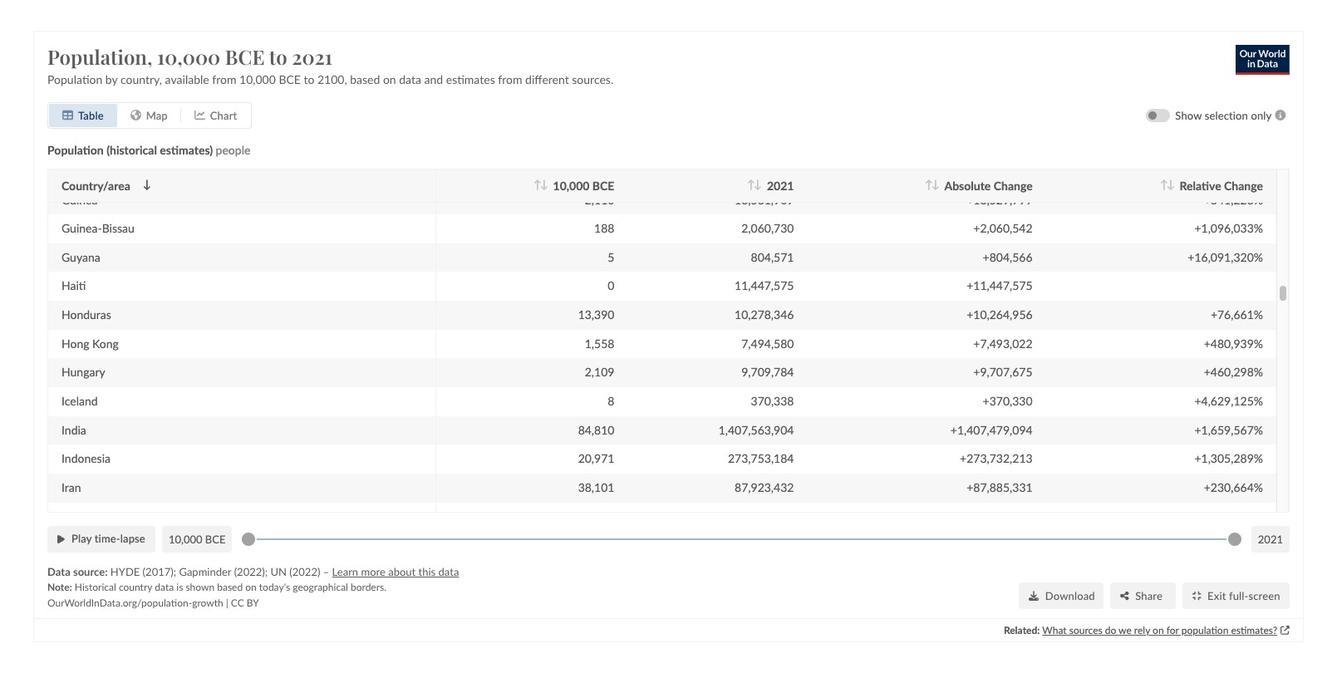 Task type: locate. For each thing, give the bounding box(es) containing it.
0 horizontal spatial to
[[232, 627, 245, 643]]

arrow down long image left the relative
[[1167, 180, 1175, 191]]

& left "writing"
[[339, 16, 349, 32]]

1 horizontal spatial 2021
[[767, 178, 794, 192]]

research & writing link
[[283, 16, 396, 32]]

agree
[[1116, 637, 1149, 653]]

3 arrow up long image from the left
[[1161, 180, 1169, 191]]

download button
[[1019, 583, 1104, 609]]

shown
[[186, 581, 215, 594]]

sources & processing link
[[532, 16, 657, 32]]

1 vertical spatial 10,000 bce
[[169, 533, 226, 546]]

20,971
[[578, 452, 615, 466]]

arrow down long image
[[143, 180, 151, 191], [540, 180, 548, 191], [754, 180, 762, 191]]

1 horizontal spatial to
[[269, 43, 287, 70]]

7,494,580
[[742, 336, 794, 350]]

honduras
[[62, 308, 111, 322]]

1 arrow down long image from the left
[[143, 180, 151, 191]]

the right explore
[[193, 16, 212, 32]]

data left is at the bottom of the page
[[155, 581, 174, 594]]

+230,664%
[[1205, 480, 1264, 495]]

84,810
[[578, 423, 615, 437]]

2 arrow down long image from the left
[[1167, 180, 1175, 191]]

2 arrow up long image from the left
[[925, 180, 934, 191]]

2 horizontal spatial to
[[304, 72, 315, 86]]

+7,493,022
[[974, 336, 1033, 350]]

up right from square image
[[1282, 626, 1291, 635]]

data left and
[[399, 72, 422, 86]]

indonesia
[[62, 452, 111, 466]]

to left give
[[232, 627, 245, 643]]

2021
[[292, 43, 333, 70], [767, 178, 794, 192], [1259, 533, 1284, 546]]

10,000 right arrow up long icon
[[553, 178, 590, 192]]

+120,854%
[[1205, 509, 1264, 523]]

lapse
[[120, 532, 145, 546]]

10,278,346
[[735, 308, 794, 322]]

data right explore
[[215, 16, 243, 32]]

2 vertical spatial data
[[155, 581, 174, 594]]

selection
[[1206, 109, 1249, 122]]

+480,939%
[[1205, 336, 1264, 350]]

bce
[[225, 43, 265, 70], [279, 72, 301, 86], [593, 178, 615, 192], [205, 533, 226, 546]]

+9,707,675
[[974, 365, 1033, 379]]

1 horizontal spatial change
[[1225, 178, 1264, 192]]

chart link
[[181, 104, 251, 127]]

& right sources
[[582, 16, 591, 32]]

2100,
[[318, 72, 347, 86]]

arrow down long image
[[932, 180, 940, 191], [1167, 180, 1175, 191]]

bissau
[[102, 221, 135, 235]]

0 horizontal spatial arrow up long image
[[748, 180, 756, 191]]

explore the data
[[145, 16, 243, 32]]

1 vertical spatial data
[[439, 565, 459, 578]]

sources
[[532, 16, 578, 32]]

map link
[[117, 104, 181, 127]]

by
[[247, 597, 259, 609]]

un
[[271, 565, 287, 578]]

0 horizontal spatial arrow down long image
[[932, 180, 940, 191]]

absolute
[[945, 178, 992, 192]]

10,000 bce
[[553, 178, 615, 192], [169, 533, 226, 546]]

feedback button
[[1241, 639, 1325, 665]]

kong
[[92, 336, 119, 350]]

10,000 bce right arrow up long icon
[[553, 178, 615, 192]]

0 horizontal spatial arrow down long image
[[143, 180, 151, 191]]

earth americas image
[[130, 110, 141, 121]]

0 horizontal spatial from
[[212, 72, 237, 86]]

2 arrow down long image from the left
[[540, 180, 548, 191]]

188
[[595, 221, 615, 235]]

arrow up long image up 13,531,909
[[748, 180, 756, 191]]

1 vertical spatial based
[[217, 581, 243, 594]]

1 vertical spatial data
[[47, 565, 70, 578]]

sources
[[1070, 624, 1103, 636]]

10,000 bce up gapminder
[[169, 533, 226, 546]]

2,060,730
[[742, 221, 794, 235]]

we use cookies to give you the best experience on our website.
[[137, 627, 511, 643]]

arrow up long image left the absolute
[[925, 180, 934, 191]]

arrow down long image for 10,000 bce
[[540, 180, 548, 191]]

1 arrow up long image from the left
[[748, 180, 756, 191]]

0 vertical spatial 10,000 bce
[[553, 178, 615, 192]]

2 vertical spatial to
[[232, 627, 245, 643]]

1 & from the left
[[339, 16, 349, 32]]

0 horizontal spatial 10,000 bce
[[169, 533, 226, 546]]

on left and
[[383, 72, 396, 86]]

arrow up long image
[[748, 180, 756, 191], [925, 180, 934, 191], [1161, 180, 1169, 191]]

0 horizontal spatial 2021
[[292, 43, 333, 70]]

1,558
[[585, 336, 615, 350]]

from left different
[[498, 72, 523, 86]]

the right you
[[300, 627, 320, 643]]

arrow up long image left the relative
[[1161, 180, 1169, 191]]

1 population from the top
[[47, 72, 103, 86]]

1 horizontal spatial data
[[399, 72, 422, 86]]

screen
[[1249, 589, 1281, 602]]

3 arrow down long image from the left
[[754, 180, 762, 191]]

change up '+2,060,542'
[[994, 178, 1033, 192]]

learn more about this data link
[[332, 565, 459, 578]]

this
[[735, 16, 759, 32]]

1 horizontal spatial arrow up long image
[[925, 180, 934, 191]]

available
[[165, 72, 209, 86]]

no thanks button
[[938, 627, 1028, 663]]

from up chart
[[212, 72, 237, 86]]

we
[[1119, 624, 1132, 636]]

0 vertical spatial to
[[269, 43, 287, 70]]

2 change from the left
[[1225, 178, 1264, 192]]

absolute change
[[945, 178, 1033, 192]]

1 horizontal spatial based
[[350, 72, 380, 86]]

2021 up the 2100,
[[292, 43, 333, 70]]

0 horizontal spatial data
[[155, 581, 174, 594]]

show selection only
[[1176, 109, 1273, 122]]

by
[[105, 72, 118, 86]]

explore the data link
[[145, 16, 243, 32]]

0 vertical spatial the
[[193, 16, 212, 32]]

2 horizontal spatial data
[[439, 565, 459, 578]]

bce up gapminder
[[205, 533, 226, 546]]

bce left the 2100,
[[279, 72, 301, 86]]

population
[[1182, 624, 1229, 636]]

on left for
[[1153, 624, 1165, 636]]

2021 down 63,092
[[767, 178, 794, 192]]

to for give
[[232, 627, 245, 643]]

arrow up long image
[[534, 180, 542, 191]]

2 horizontal spatial arrow up long image
[[1161, 180, 1169, 191]]

note:
[[47, 581, 72, 594]]

based
[[350, 72, 380, 86], [217, 581, 243, 594]]

0 vertical spatial population
[[47, 72, 103, 86]]

2 vertical spatial 2021
[[1259, 533, 1284, 546]]

hyde
[[110, 565, 140, 578]]

change right the relative
[[1225, 178, 1264, 192]]

play image
[[57, 534, 65, 544]]

0 horizontal spatial &
[[339, 16, 349, 32]]

i agree button
[[1038, 627, 1201, 663]]

8
[[608, 394, 615, 408]]

note: historical country data is shown based on today's geographical borders.
[[47, 581, 387, 594]]

relative
[[1180, 178, 1222, 192]]

11,447,575
[[735, 279, 794, 293]]

on inside population, 10,000 bce to 2021 population by country, available from 10,000 bce to 2100, based on data and estimates from different sources.
[[383, 72, 396, 86]]

1 horizontal spatial arrow down long image
[[540, 180, 548, 191]]

based up |
[[217, 581, 243, 594]]

all charts link
[[436, 16, 493, 32]]

0 vertical spatial 2021
[[292, 43, 333, 70]]

based right the 2100,
[[350, 72, 380, 86]]

exit full-screen
[[1208, 589, 1281, 602]]

sources.
[[572, 72, 614, 86]]

to left the 2100,
[[304, 72, 315, 86]]

data up note:
[[47, 565, 70, 578]]

i
[[1109, 637, 1113, 653]]

2 horizontal spatial arrow down long image
[[754, 180, 762, 191]]

population (historical estimates) people
[[47, 143, 251, 157]]

(historical
[[107, 143, 157, 157]]

+804,566
[[983, 250, 1033, 264]]

1 arrow down long image from the left
[[932, 180, 940, 191]]

& for writing
[[339, 16, 349, 32]]

2 & from the left
[[582, 16, 591, 32]]

5
[[608, 250, 615, 264]]

1 vertical spatial the
[[300, 627, 320, 643]]

play time-lapse
[[72, 532, 145, 546]]

0 vertical spatial based
[[350, 72, 380, 86]]

0 vertical spatial data
[[399, 72, 422, 86]]

population inside population, 10,000 bce to 2021 population by country, available from 10,000 bce to 2100, based on data and estimates from different sources.
[[47, 72, 103, 86]]

full-
[[1230, 589, 1249, 602]]

2021 down +120,854%
[[1259, 533, 1284, 546]]

data right this
[[439, 565, 459, 578]]

population down table image
[[47, 143, 104, 157]]

all charts
[[436, 16, 493, 32]]

to down research
[[269, 43, 287, 70]]

bce up 188
[[593, 178, 615, 192]]

0 horizontal spatial based
[[217, 581, 243, 594]]

arrow down long image left the absolute
[[932, 180, 940, 191]]

804,571
[[751, 250, 794, 264]]

0 horizontal spatial change
[[994, 178, 1033, 192]]

0 vertical spatial data
[[215, 16, 243, 32]]

historical
[[75, 581, 116, 594]]

+4,629,125%
[[1195, 394, 1264, 408]]

1 from from the left
[[212, 72, 237, 86]]

1 change from the left
[[994, 178, 1033, 192]]

geographical
[[293, 581, 348, 594]]

1 horizontal spatial arrow down long image
[[1167, 180, 1175, 191]]

1 horizontal spatial from
[[498, 72, 523, 86]]

population down population, on the top of page
[[47, 72, 103, 86]]

map
[[146, 109, 168, 122]]

1 vertical spatial population
[[47, 143, 104, 157]]

more
[[361, 565, 386, 578]]

1 horizontal spatial &
[[582, 16, 591, 32]]



Task type: describe. For each thing, give the bounding box(es) containing it.
based inside population, 10,000 bce to 2021 population by country, available from 10,000 bce to 2100, based on data and estimates from different sources.
[[350, 72, 380, 86]]

time-
[[95, 532, 120, 546]]

different
[[526, 72, 569, 86]]

+1,659,567%
[[1195, 423, 1264, 437]]

63,092
[[758, 163, 794, 178]]

play time-lapse button
[[47, 526, 155, 553]]

arrow down long image for relative change
[[1167, 180, 1175, 191]]

2 from from the left
[[498, 72, 523, 86]]

rely
[[1135, 624, 1151, 636]]

arrow down long image for 2021
[[754, 180, 762, 191]]

growth
[[192, 597, 223, 609]]

experience
[[352, 627, 417, 643]]

0 horizontal spatial data
[[47, 565, 70, 578]]

exit full-screen button
[[1183, 583, 1291, 609]]

data inside population, 10,000 bce to 2021 population by country, available from 10,000 bce to 2100, based on data and estimates from different sources.
[[399, 72, 422, 86]]

1 vertical spatial to
[[304, 72, 315, 86]]

iceland
[[62, 394, 98, 408]]

arrow up long image for 2021
[[748, 180, 756, 191]]

370,338
[[751, 394, 794, 408]]

play
[[72, 532, 92, 546]]

processing
[[594, 16, 657, 32]]

what
[[1043, 624, 1067, 636]]

thanks
[[974, 637, 1013, 653]]

10,000 up available
[[157, 43, 220, 70]]

10,000 up gapminder
[[169, 533, 203, 546]]

circle info image
[[1273, 110, 1291, 121]]

hong kong
[[62, 336, 119, 350]]

work
[[762, 16, 794, 32]]

best
[[323, 627, 349, 643]]

change for absolute change
[[994, 178, 1033, 192]]

+13,529,799
[[967, 192, 1033, 206]]

on left our
[[420, 627, 435, 643]]

reuse
[[697, 16, 732, 32]]

data source: hyde (2017); gapminder (2022); un (2022) – learn more about this data
[[47, 565, 459, 578]]

+1,096,033%
[[1195, 221, 1264, 235]]

hungary
[[62, 365, 105, 379]]

share nodes image
[[1121, 591, 1129, 601]]

give
[[248, 627, 272, 643]]

only
[[1252, 109, 1273, 122]]

share button
[[1111, 583, 1176, 609]]

cc by link
[[231, 597, 259, 609]]

change for relative change
[[1225, 178, 1264, 192]]

table
[[78, 109, 104, 122]]

+76,661%
[[1211, 308, 1264, 322]]

hong
[[62, 336, 89, 350]]

people
[[216, 143, 251, 157]]

no
[[953, 637, 970, 653]]

and
[[425, 72, 443, 86]]

use
[[160, 627, 181, 643]]

arrow up long image for absolute change
[[925, 180, 934, 191]]

2021 inside population, 10,000 bce to 2021 population by country, available from 10,000 bce to 2100, based on data and estimates from different sources.
[[292, 43, 333, 70]]

87,923,432
[[735, 480, 794, 495]]

+2,060,542
[[974, 221, 1033, 235]]

38,101
[[578, 480, 615, 495]]

country,
[[121, 72, 162, 86]]

arrow down long image for absolute change
[[932, 180, 940, 191]]

share
[[1136, 589, 1163, 602]]

reuse this work
[[697, 16, 794, 32]]

ourworldindata.org/population-growth | cc by
[[47, 597, 259, 609]]

arrow up long image for relative change
[[1161, 180, 1169, 191]]

we
[[137, 627, 157, 643]]

download image
[[1029, 591, 1039, 601]]

1,407,563,904
[[719, 423, 794, 437]]

charts
[[454, 16, 493, 32]]

estimates?
[[1232, 624, 1278, 636]]

table image
[[62, 110, 73, 121]]

+641,223%
[[1205, 192, 1264, 206]]

2 population from the top
[[47, 143, 104, 157]]

+11,447,575
[[967, 279, 1033, 293]]

1 horizontal spatial 10,000 bce
[[553, 178, 615, 192]]

estimates
[[446, 72, 495, 86]]

download
[[1046, 589, 1096, 602]]

(2017);
[[143, 565, 176, 578]]

2 horizontal spatial 2021
[[1259, 533, 1284, 546]]

ourworldindata.org/population-growth link
[[47, 597, 223, 609]]

exit
[[1208, 589, 1227, 602]]

guinea-bissau
[[62, 221, 135, 235]]

0 horizontal spatial the
[[193, 16, 212, 32]]

website.
[[461, 627, 511, 643]]

+43,497,600
[[967, 509, 1033, 523]]

+370,330
[[983, 394, 1033, 408]]

what sources do we rely on for population estimates? link
[[1043, 624, 1278, 637]]

+1,305,289%
[[1195, 452, 1264, 466]]

1 horizontal spatial data
[[215, 16, 243, 32]]

gapminder
[[179, 565, 231, 578]]

check image
[[1091, 639, 1102, 652]]

+273,732,213
[[961, 452, 1033, 466]]

+1,407,479,094
[[951, 423, 1033, 437]]

table link
[[49, 104, 117, 127]]

1 horizontal spatial the
[[300, 627, 320, 643]]

no thanks
[[953, 637, 1013, 653]]

about
[[388, 565, 416, 578]]

on up the by
[[245, 581, 257, 594]]

our
[[438, 627, 458, 643]]

& for processing
[[582, 16, 591, 32]]

sources & processing
[[532, 16, 657, 32]]

bce down explore the data link
[[225, 43, 265, 70]]

1 vertical spatial 2021
[[767, 178, 794, 192]]

related: what sources do we rely on for population estimates?
[[1004, 624, 1278, 636]]

iran
[[62, 480, 81, 495]]

guinea
[[62, 192, 98, 206]]

2,109
[[585, 365, 615, 379]]

to for 2021
[[269, 43, 287, 70]]

chart line image
[[194, 110, 205, 121]]

(2022);
[[234, 565, 268, 578]]

research & writing
[[283, 16, 396, 32]]

relative change
[[1180, 178, 1264, 192]]

country/area
[[62, 178, 130, 192]]

compress image
[[1193, 591, 1202, 601]]

10,000 up chart link
[[240, 72, 276, 86]]

273,753,184
[[728, 452, 794, 466]]

43,533,592
[[735, 509, 794, 523]]



Task type: vqa. For each thing, say whether or not it's contained in the screenshot.
Key Insights link
no



